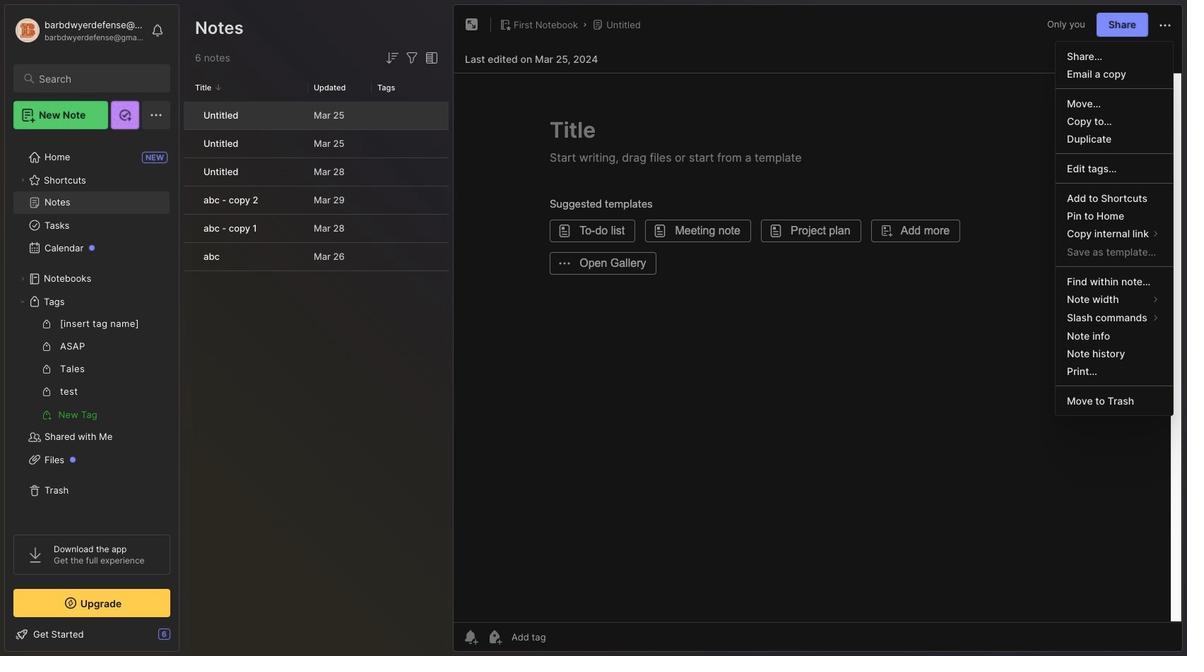 Task type: describe. For each thing, give the bounding box(es) containing it.
main element
[[0, 0, 184, 657]]

Add tag field
[[510, 631, 617, 644]]

More actions field
[[1157, 16, 1174, 34]]

3 cell from the top
[[184, 158, 195, 186]]

more actions image
[[1157, 17, 1174, 34]]

Sort options field
[[384, 49, 401, 66]]

add filters image
[[404, 49, 421, 66]]

none search field inside the main element
[[39, 70, 158, 87]]

add a reminder image
[[462, 629, 479, 646]]

Note Editor text field
[[454, 73, 1183, 623]]

2 cell from the top
[[184, 130, 195, 158]]

expand tags image
[[18, 298, 27, 306]]

Add filters field
[[404, 49, 421, 66]]

group inside "tree"
[[13, 313, 170, 426]]

1 cell from the top
[[184, 102, 195, 129]]

6 cell from the top
[[184, 243, 195, 271]]



Task type: locate. For each thing, give the bounding box(es) containing it.
expand notebooks image
[[18, 275, 27, 284]]

note window element
[[453, 4, 1184, 656]]

Account field
[[13, 16, 144, 45]]

Search text field
[[39, 72, 158, 86]]

cell
[[184, 102, 195, 129], [184, 130, 195, 158], [184, 158, 195, 186], [184, 187, 195, 214], [184, 215, 195, 243], [184, 243, 195, 271]]

tree inside the main element
[[5, 138, 179, 523]]

5 cell from the top
[[184, 215, 195, 243]]

4 cell from the top
[[184, 187, 195, 214]]

Help and Learning task checklist field
[[5, 624, 179, 646]]

click to collapse image
[[179, 631, 189, 648]]

dropdown list menu
[[1056, 47, 1174, 410]]

group
[[13, 313, 170, 426]]

add tag image
[[486, 629, 503, 646]]

expand note image
[[464, 16, 481, 33]]

View options field
[[421, 49, 440, 66]]

tree
[[5, 138, 179, 523]]

None search field
[[39, 70, 158, 87]]

row group
[[184, 102, 449, 272]]



Task type: vqa. For each thing, say whether or not it's contained in the screenshot.
search box within the the Main 'Element'
no



